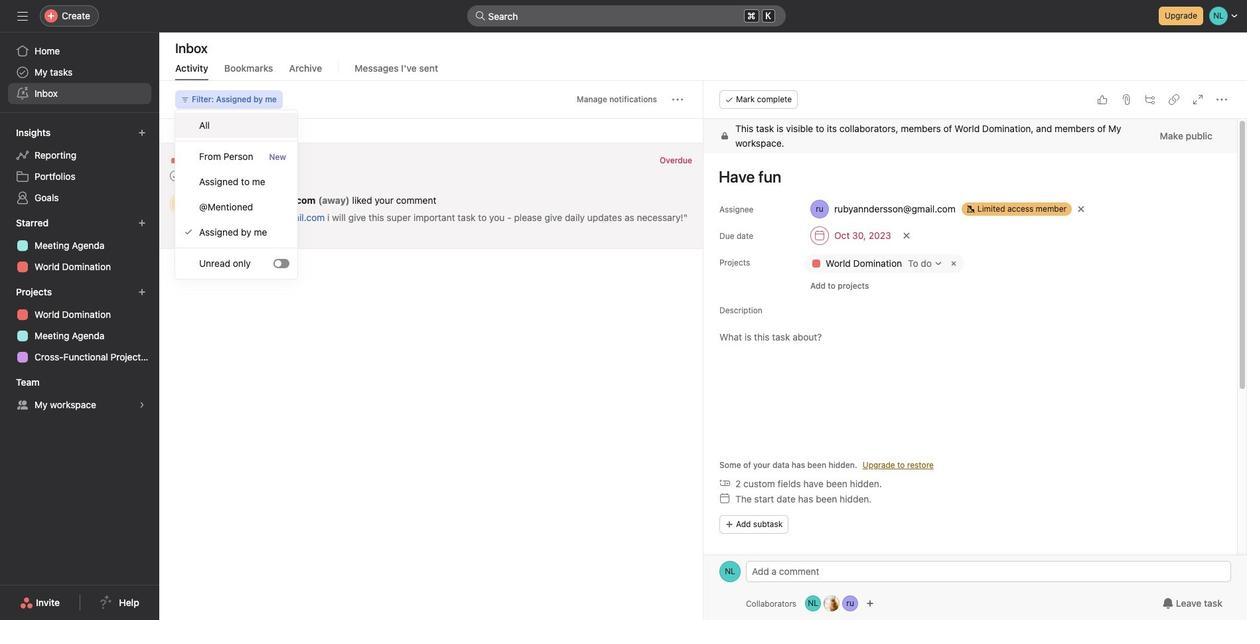 Task type: locate. For each thing, give the bounding box(es) containing it.
add items to starred image
[[138, 219, 146, 227]]

add subtask image
[[1145, 94, 1156, 105]]

hide sidebar image
[[17, 11, 28, 21]]

global element
[[0, 33, 159, 112]]

clear due date image
[[903, 232, 911, 240]]

None field
[[467, 5, 786, 27]]

copy task link image
[[1169, 94, 1180, 105]]

projects element
[[0, 280, 159, 370]]

archive notifications image
[[678, 159, 688, 169]]

add or remove collaborators image
[[805, 595, 821, 611], [843, 595, 858, 611], [866, 599, 874, 607]]

Task Name text field
[[710, 161, 1221, 192]]

more actions for this task image
[[1217, 94, 1227, 105]]

main content
[[704, 119, 1237, 620]]

prominent image
[[475, 11, 486, 21]]

open user profile image
[[720, 561, 741, 582]]

add to bookmarks image
[[657, 159, 667, 169]]

0 horizontal spatial add or remove collaborators image
[[805, 595, 821, 611]]

2 horizontal spatial add or remove collaborators image
[[866, 599, 874, 607]]

radio item
[[175, 113, 297, 138]]

new project or portfolio image
[[138, 288, 146, 296]]

insights element
[[0, 121, 159, 211]]



Task type: describe. For each thing, give the bounding box(es) containing it.
have fun dialog
[[704, 81, 1247, 620]]

1 horizontal spatial add or remove collaborators image
[[843, 595, 858, 611]]

add or remove collaborators image
[[824, 595, 840, 611]]

remove assignee image
[[1078, 205, 1086, 213]]

0 likes. click to like this task image
[[1097, 94, 1108, 105]]

see details, my workspace image
[[138, 401, 146, 409]]

main content inside "have fun" dialog
[[704, 119, 1237, 620]]

more actions image
[[672, 94, 683, 105]]

remove image
[[949, 258, 959, 269]]

starred element
[[0, 211, 159, 280]]

new insights image
[[138, 129, 146, 137]]

attachments: add a file to this task, have fun image
[[1121, 94, 1132, 105]]

teams element
[[0, 370, 159, 418]]

full screen image
[[1193, 94, 1204, 105]]

Search tasks, projects, and more text field
[[467, 5, 786, 27]]



Task type: vqa. For each thing, say whether or not it's contained in the screenshot.
ADD TO STARRED Icon
no



